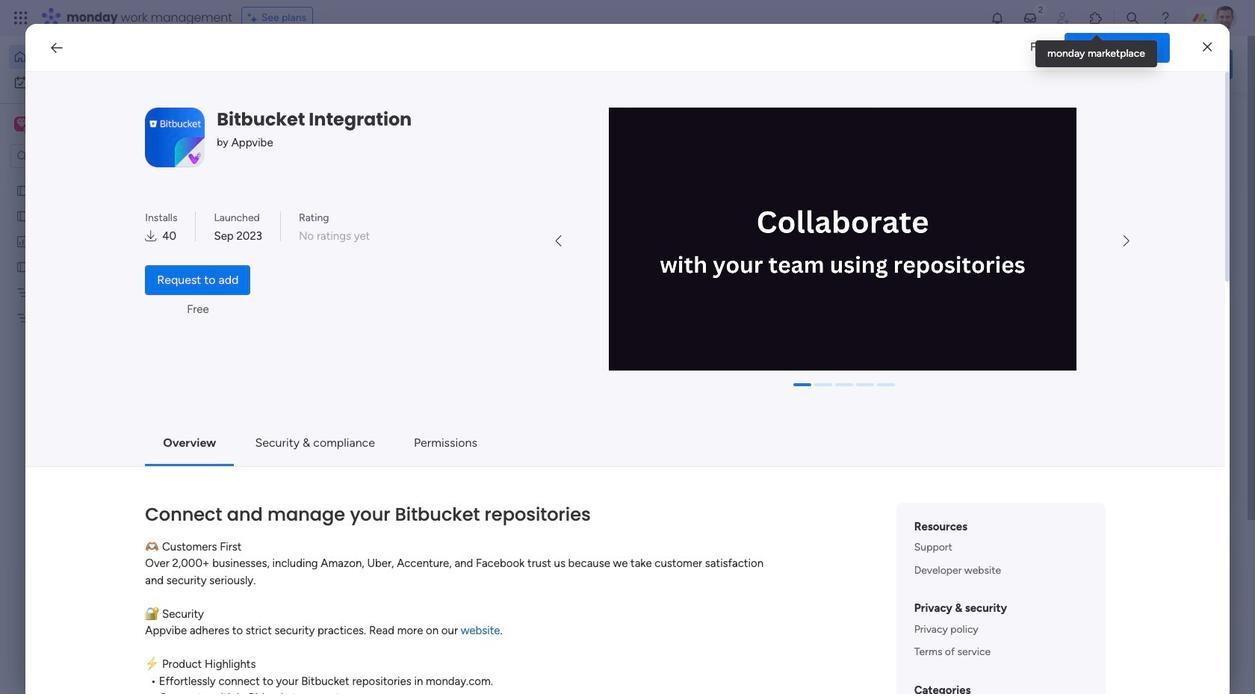 Task type: vqa. For each thing, say whether or not it's contained in the screenshot.
select product image
yes



Task type: describe. For each thing, give the bounding box(es) containing it.
select product image
[[13, 10, 28, 25]]

1 horizontal spatial add to favorites image
[[687, 273, 702, 288]]

v2 download image
[[145, 228, 156, 244]]

search everything image
[[1125, 10, 1140, 25]]

quick search results list box
[[231, 140, 973, 521]]

0 vertical spatial option
[[9, 45, 182, 69]]

dapulse x slim image
[[1203, 38, 1212, 56]]

terry turtle image
[[266, 669, 296, 694]]

2 element
[[382, 563, 399, 581]]

1 vertical spatial terry turtle image
[[266, 614, 296, 644]]

see plans image
[[248, 10, 261, 26]]

marketplace arrow left image
[[556, 235, 562, 247]]

2 vertical spatial public board image
[[250, 456, 266, 472]]

app logo image
[[145, 108, 205, 167]]

v2 user feedback image
[[1021, 55, 1032, 72]]

monday marketplace image
[[1089, 10, 1104, 25]]

update feed image
[[1023, 10, 1038, 25]]

0 vertical spatial terry turtle image
[[1213, 6, 1237, 30]]

add to favorites image
[[932, 273, 947, 288]]

close update feed (inbox) image
[[231, 563, 249, 581]]

v2 bolt switch image
[[1137, 56, 1146, 72]]

component image
[[250, 296, 263, 310]]

dapulse x slim image
[[1210, 108, 1228, 126]]



Task type: locate. For each thing, give the bounding box(es) containing it.
public board image up component 'icon'
[[250, 273, 266, 289]]

1 horizontal spatial terry turtle image
[[1213, 6, 1237, 30]]

option up 'workspace selection' element on the top of the page
[[9, 45, 182, 69]]

0 horizontal spatial terry turtle image
[[266, 614, 296, 644]]

terry turtle image right the help icon on the top right
[[1213, 6, 1237, 30]]

close recently visited image
[[231, 122, 249, 140]]

2 image
[[1034, 1, 1048, 18]]

0 vertical spatial public board image
[[16, 183, 30, 197]]

templates image image
[[1022, 301, 1219, 404]]

terry turtle image up terry turtle image
[[266, 614, 296, 644]]

add to favorites image
[[687, 273, 702, 288], [443, 456, 458, 471]]

1 vertical spatial public board image
[[738, 273, 755, 289]]

public board image
[[16, 183, 30, 197], [738, 273, 755, 289], [250, 456, 266, 472]]

0 vertical spatial add to favorites image
[[687, 273, 702, 288]]

option
[[9, 45, 182, 69], [0, 177, 191, 180]]

0 horizontal spatial add to favorites image
[[443, 456, 458, 471]]

1 vertical spatial option
[[0, 177, 191, 180]]

list box
[[0, 174, 191, 532]]

help image
[[1158, 10, 1173, 25]]

Search in workspace field
[[31, 148, 125, 165]]

public board image
[[16, 208, 30, 223], [16, 259, 30, 273], [250, 273, 266, 289]]

terry turtle image
[[1213, 6, 1237, 30], [266, 614, 296, 644]]

workspace selection element
[[14, 115, 125, 134]]

1 horizontal spatial public board image
[[250, 456, 266, 472]]

2 horizontal spatial public board image
[[738, 273, 755, 289]]

0 horizontal spatial public board image
[[16, 183, 30, 197]]

workspace image
[[14, 116, 29, 132]]

public dashboard image
[[16, 234, 30, 248]]

notifications image
[[990, 10, 1005, 25]]

option down search in workspace field
[[0, 177, 191, 180]]

marketplace arrow right image
[[1124, 235, 1130, 247]]

public board image down public dashboard image
[[16, 259, 30, 273]]

public board image up public dashboard image
[[16, 208, 30, 223]]

workspace image
[[17, 116, 27, 132]]

1 vertical spatial add to favorites image
[[443, 456, 458, 471]]



